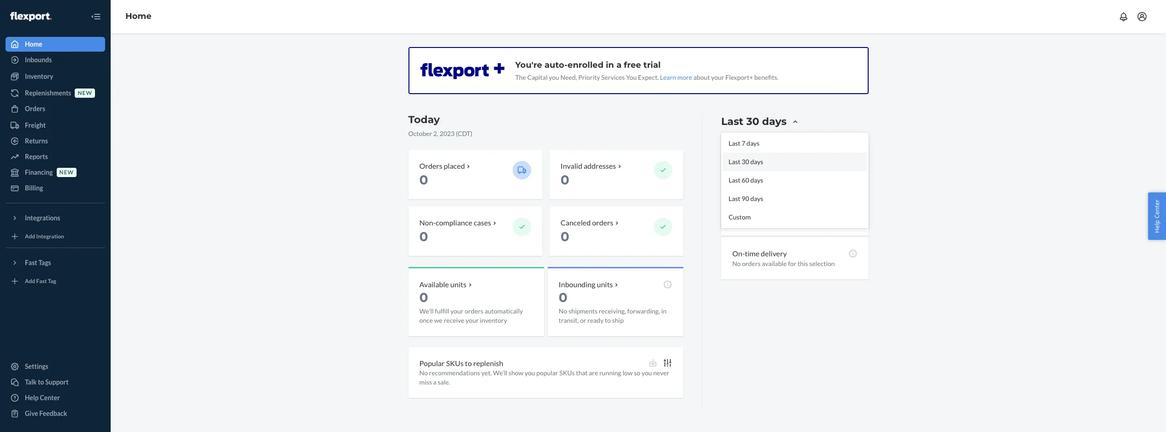 Task type: locate. For each thing, give the bounding box(es) containing it.
2 horizontal spatial 2,
[[771, 131, 776, 139]]

0 vertical spatial home
[[125, 11, 152, 21]]

0 horizontal spatial we'll
[[420, 307, 434, 315]]

skus up recommendations
[[446, 359, 464, 367]]

integrations
[[25, 214, 60, 222]]

a left sale.
[[433, 378, 437, 386]]

-
[[756, 131, 758, 139]]

1 vertical spatial skus
[[560, 369, 575, 377]]

inventory link
[[6, 69, 105, 84]]

your up receive
[[451, 307, 464, 315]]

for
[[788, 172, 797, 180], [788, 216, 797, 224], [788, 259, 797, 267]]

to left the ship
[[605, 316, 611, 324]]

3 available from the top
[[762, 259, 787, 267]]

0
[[420, 172, 428, 188], [561, 172, 570, 188], [420, 229, 428, 244], [561, 229, 570, 244], [420, 289, 428, 305], [559, 289, 568, 305]]

reports link
[[6, 149, 105, 164]]

no inside 0 no shipments receiving, forwarding, in transit, or ready to ship
[[559, 307, 567, 315]]

last 60 days
[[729, 176, 764, 184]]

in inside 0 no shipments receiving, forwarding, in transit, or ready to ship
[[662, 307, 667, 315]]

1 vertical spatial on-
[[733, 249, 745, 258]]

1 horizontal spatial in
[[662, 307, 667, 315]]

selection inside the delivered orders no orders available for this selection
[[810, 172, 835, 180]]

cdt right oct
[[795, 131, 808, 139]]

1 horizontal spatial to
[[465, 359, 472, 367]]

0 vertical spatial new
[[78, 90, 92, 97]]

units up 0 no shipments receiving, forwarding, in transit, or ready to ship
[[597, 280, 613, 289]]

time down last 90 days
[[745, 205, 760, 214]]

skus inside no recommendations yet. we'll show you popular skus that are running low so you never miss a sale.
[[560, 369, 575, 377]]

you
[[549, 73, 559, 81], [525, 369, 535, 377], [642, 369, 652, 377]]

2023 down the today
[[440, 130, 455, 137]]

inbounding units
[[559, 280, 613, 289]]

2 units from the left
[[597, 280, 613, 289]]

your
[[711, 73, 725, 81], [451, 307, 464, 315], [466, 316, 479, 324]]

no down on-time delivery
[[733, 259, 741, 267]]

center
[[1153, 199, 1162, 218], [40, 394, 60, 402]]

in right forwarding,
[[662, 307, 667, 315]]

home link right close navigation image
[[125, 11, 152, 21]]

1 horizontal spatial your
[[466, 316, 479, 324]]

to right "talk" on the left of page
[[38, 378, 44, 386]]

1 this from the top
[[798, 172, 808, 180]]

tag
[[48, 278, 56, 285]]

1 vertical spatial orders
[[420, 161, 443, 170]]

0 horizontal spatial new
[[59, 169, 74, 176]]

days right 60 on the top of the page
[[751, 176, 764, 184]]

0 horizontal spatial orders
[[25, 105, 45, 113]]

1 horizontal spatial new
[[78, 90, 92, 97]]

fulfill
[[435, 307, 449, 315]]

1 horizontal spatial help
[[1153, 220, 1162, 233]]

0 vertical spatial on-
[[733, 205, 745, 214]]

2 horizontal spatial you
[[642, 369, 652, 377]]

0 vertical spatial your
[[711, 73, 725, 81]]

available down the shipping
[[762, 216, 787, 224]]

add left integration
[[25, 233, 35, 240]]

fast tags button
[[6, 256, 105, 270]]

shipments
[[569, 307, 598, 315]]

1 vertical spatial new
[[59, 169, 74, 176]]

fast
[[25, 259, 37, 267], [36, 278, 47, 285]]

no down last 90 days
[[733, 216, 741, 224]]

2 vertical spatial selection
[[810, 259, 835, 267]]

available down delivery
[[762, 259, 787, 267]]

selection inside on-time shipping no orders available for this selection
[[810, 216, 835, 224]]

time inside on-time shipping no orders available for this selection
[[745, 205, 760, 214]]

( right oct
[[794, 131, 795, 139]]

last left 7
[[729, 139, 741, 147]]

0 vertical spatial for
[[788, 172, 797, 180]]

reports
[[25, 153, 48, 161]]

2 vertical spatial your
[[466, 316, 479, 324]]

this inside the delivered orders no orders available for this selection
[[798, 172, 808, 180]]

0 horizontal spatial home link
[[6, 37, 105, 52]]

1 add from the top
[[25, 233, 35, 240]]

automatically
[[485, 307, 523, 315]]

talk
[[25, 378, 37, 386]]

1 vertical spatial to
[[465, 359, 472, 367]]

1 vertical spatial your
[[451, 307, 464, 315]]

new for replenishments
[[78, 90, 92, 97]]

your right about
[[711, 73, 725, 81]]

in
[[606, 60, 614, 70], [662, 307, 667, 315]]

help
[[1153, 220, 1162, 233], [25, 394, 39, 402]]

0 horizontal spatial center
[[40, 394, 60, 402]]

1 vertical spatial add
[[25, 278, 35, 285]]

canceled orders
[[561, 218, 614, 227]]

0 vertical spatial we'll
[[420, 307, 434, 315]]

1 vertical spatial a
[[433, 378, 437, 386]]

new up orders link
[[78, 90, 92, 97]]

1 vertical spatial selection
[[810, 216, 835, 224]]

to
[[605, 316, 611, 324], [465, 359, 472, 367], [38, 378, 44, 386]]

0 down available
[[420, 289, 428, 305]]

help inside button
[[1153, 220, 1162, 233]]

2 horizontal spatial your
[[711, 73, 725, 81]]

1 horizontal spatial a
[[617, 60, 622, 70]]

1 on- from the top
[[733, 205, 745, 214]]

1 horizontal spatial center
[[1153, 199, 1162, 218]]

0 vertical spatial a
[[617, 60, 622, 70]]

2 vertical spatial this
[[798, 259, 808, 267]]

open notifications image
[[1119, 11, 1130, 22]]

0 horizontal spatial skus
[[446, 359, 464, 367]]

60
[[742, 176, 749, 184]]

2 available from the top
[[762, 216, 787, 224]]

last left 90
[[729, 195, 741, 203]]

so
[[634, 369, 641, 377]]

for inside the delivered orders no orders available for this selection
[[788, 172, 797, 180]]

2 vertical spatial to
[[38, 378, 44, 386]]

a left free
[[617, 60, 622, 70]]

available inside on-time shipping no orders available for this selection
[[762, 216, 787, 224]]

give
[[25, 410, 38, 417]]

30 up 60 on the top of the page
[[742, 158, 749, 166]]

1 horizontal spatial home link
[[125, 11, 152, 21]]

0 vertical spatial this
[[798, 172, 808, 180]]

a
[[617, 60, 622, 70], [433, 378, 437, 386]]

0 horizontal spatial your
[[451, 307, 464, 315]]

center inside help center link
[[40, 394, 60, 402]]

we'll up the once
[[420, 307, 434, 315]]

never
[[654, 369, 670, 377]]

new
[[78, 90, 92, 97], [59, 169, 74, 176]]

orders link
[[6, 101, 105, 116]]

0 vertical spatial fast
[[25, 259, 37, 267]]

1 horizontal spatial orders
[[420, 161, 443, 170]]

you down auto-
[[549, 73, 559, 81]]

inventory
[[25, 72, 53, 80]]

2, right october
[[433, 130, 439, 137]]

on- left delivery
[[733, 249, 745, 258]]

available down "delivered orders" button
[[762, 172, 787, 180]]

add
[[25, 233, 35, 240], [25, 278, 35, 285]]

oct
[[759, 131, 770, 139]]

we'll right yet.
[[493, 369, 507, 377]]

0 horizontal spatial 2,
[[433, 130, 439, 137]]

1 vertical spatial fast
[[36, 278, 47, 285]]

2, right oct
[[771, 131, 776, 139]]

0 vertical spatial center
[[1153, 199, 1162, 218]]

billing link
[[6, 181, 105, 196]]

billing
[[25, 184, 43, 192]]

cdt
[[458, 130, 471, 137], [795, 131, 808, 139]]

inbounds link
[[6, 53, 105, 67]]

popular
[[537, 369, 558, 377]]

0 down invalid
[[561, 172, 570, 188]]

popular
[[420, 359, 445, 367]]

( inside 'today october 2, 2023 ( cdt )'
[[456, 130, 458, 137]]

0 for invalid
[[561, 172, 570, 188]]

0 vertical spatial to
[[605, 316, 611, 324]]

home right close navigation image
[[125, 11, 152, 21]]

2 on- from the top
[[733, 249, 745, 258]]

time for shipping
[[745, 205, 760, 214]]

1 for from the top
[[788, 172, 797, 180]]

2 vertical spatial for
[[788, 259, 797, 267]]

orders for orders placed
[[420, 161, 443, 170]]

orders
[[25, 105, 45, 113], [420, 161, 443, 170]]

you right so
[[642, 369, 652, 377]]

0 vertical spatial available
[[762, 172, 787, 180]]

orders for orders
[[25, 105, 45, 113]]

1 vertical spatial available
[[762, 216, 787, 224]]

in inside you're auto-enrolled in a free trial the capital you need, priority services you expect. learn more about your flexport+ benefits.
[[606, 60, 614, 70]]

low
[[623, 369, 633, 377]]

2 time from the top
[[745, 249, 760, 258]]

1 vertical spatial this
[[798, 216, 808, 224]]

0 vertical spatial selection
[[810, 172, 835, 180]]

skus
[[446, 359, 464, 367], [560, 369, 575, 377]]

invalid addresses
[[561, 161, 616, 170]]

0 vertical spatial skus
[[446, 359, 464, 367]]

3 selection from the top
[[810, 259, 835, 267]]

1 horizontal spatial we'll
[[493, 369, 507, 377]]

flexport logo image
[[10, 12, 52, 21]]

replenish
[[473, 359, 503, 367]]

this
[[798, 172, 808, 180], [798, 216, 808, 224], [798, 259, 808, 267]]

0 horizontal spatial cdt
[[458, 130, 471, 137]]

2 for from the top
[[788, 216, 797, 224]]

30 up -
[[747, 115, 760, 128]]

0 horizontal spatial 2023
[[440, 130, 455, 137]]

shipping
[[761, 205, 788, 214]]

home up inbounds
[[25, 40, 42, 48]]

cdt up placed
[[458, 130, 471, 137]]

your right receive
[[466, 316, 479, 324]]

last 30 days up last 60 days
[[729, 158, 764, 166]]

1 available from the top
[[762, 172, 787, 180]]

2 vertical spatial available
[[762, 259, 787, 267]]

1 horizontal spatial you
[[549, 73, 559, 81]]

0 down "non-"
[[420, 229, 428, 244]]

on-
[[733, 205, 745, 214], [733, 249, 745, 258]]

1 vertical spatial home
[[25, 40, 42, 48]]

on- inside on-time shipping no orders available for this selection
[[733, 205, 745, 214]]

last 30 days up -
[[722, 115, 787, 128]]

you inside you're auto-enrolled in a free trial the capital you need, priority services you expect. learn more about your flexport+ benefits.
[[549, 73, 559, 81]]

time
[[745, 205, 760, 214], [745, 249, 760, 258]]

units for inbounding units
[[597, 280, 613, 289]]

2 horizontal spatial to
[[605, 316, 611, 324]]

delivery
[[761, 249, 787, 258]]

fast left 'tags'
[[25, 259, 37, 267]]

1 time from the top
[[745, 205, 760, 214]]

no inside no recommendations yet. we'll show you popular skus that are running low so you never miss a sale.
[[420, 369, 428, 377]]

you right show
[[525, 369, 535, 377]]

capital
[[528, 73, 548, 81]]

2, right sep
[[733, 131, 738, 139]]

0 down inbounding
[[559, 289, 568, 305]]

orders down last 90 days
[[742, 216, 761, 224]]

( up placed
[[456, 130, 458, 137]]

units right available
[[451, 280, 467, 289]]

services
[[602, 73, 625, 81]]

1 horizontal spatial cdt
[[795, 131, 808, 139]]

0 horizontal spatial you
[[525, 369, 535, 377]]

0 vertical spatial home link
[[125, 11, 152, 21]]

home link up inbounds link
[[6, 37, 105, 52]]

30
[[747, 115, 760, 128], [742, 158, 749, 166]]

last left 60 on the top of the page
[[729, 176, 741, 184]]

0 down orders placed
[[420, 172, 428, 188]]

inventory
[[480, 316, 507, 324]]

to up recommendations
[[465, 359, 472, 367]]

orders left placed
[[420, 161, 443, 170]]

available inside the delivered orders no orders available for this selection
[[762, 172, 787, 180]]

0 horizontal spatial help
[[25, 394, 39, 402]]

1 vertical spatial 30
[[742, 158, 749, 166]]

new for financing
[[59, 169, 74, 176]]

days up sep 2, 2023 - oct 2, 2023 ( cdt )
[[762, 115, 787, 128]]

add down fast tags
[[25, 278, 35, 285]]

no inside on-time shipping no orders available for this selection
[[733, 216, 741, 224]]

1 horizontal spatial units
[[597, 280, 613, 289]]

miss
[[420, 378, 432, 386]]

0 inside 0 no shipments receiving, forwarding, in transit, or ready to ship
[[559, 289, 568, 305]]

1 units from the left
[[451, 280, 467, 289]]

invalid
[[561, 161, 583, 170]]

no recommendations yet. we'll show you popular skus that are running low so you never miss a sale.
[[420, 369, 670, 386]]

1 vertical spatial for
[[788, 216, 797, 224]]

2 selection from the top
[[810, 216, 835, 224]]

0 vertical spatial orders
[[25, 105, 45, 113]]

no up transit,
[[559, 307, 567, 315]]

0 horizontal spatial units
[[451, 280, 467, 289]]

last down last 7 days
[[729, 158, 741, 166]]

home
[[125, 11, 152, 21], [25, 40, 42, 48]]

2 this from the top
[[798, 216, 808, 224]]

1 horizontal spatial home
[[125, 11, 152, 21]]

fast left tag
[[36, 278, 47, 285]]

0 horizontal spatial a
[[433, 378, 437, 386]]

last 7 days
[[729, 139, 760, 147]]

in up services at the top right of the page
[[606, 60, 614, 70]]

2023
[[440, 130, 455, 137], [740, 131, 755, 139], [777, 131, 792, 139]]

no up miss
[[420, 369, 428, 377]]

time left delivery
[[745, 249, 760, 258]]

0 for orders
[[420, 172, 428, 188]]

skus left 'that'
[[560, 369, 575, 377]]

selection
[[810, 172, 835, 180], [810, 216, 835, 224], [810, 259, 835, 267]]

0 horizontal spatial )
[[471, 130, 473, 137]]

0 horizontal spatial to
[[38, 378, 44, 386]]

1 vertical spatial time
[[745, 249, 760, 258]]

1 horizontal spatial (
[[794, 131, 795, 139]]

0 vertical spatial time
[[745, 205, 760, 214]]

1 vertical spatial help
[[25, 394, 39, 402]]

0 horizontal spatial in
[[606, 60, 614, 70]]

0 vertical spatial add
[[25, 233, 35, 240]]

units
[[451, 280, 467, 289], [597, 280, 613, 289]]

units for available units
[[451, 280, 467, 289]]

orders right delivered
[[766, 161, 787, 170]]

1 horizontal spatial skus
[[560, 369, 575, 377]]

orders up freight
[[25, 105, 45, 113]]

0 for canceled
[[561, 229, 570, 244]]

days up last 60 days
[[751, 158, 764, 166]]

2023 up last 7 days
[[740, 131, 755, 139]]

benefits.
[[755, 73, 779, 81]]

integration
[[36, 233, 64, 240]]

freight link
[[6, 118, 105, 133]]

orders right canceled
[[592, 218, 614, 227]]

90
[[742, 195, 749, 203]]

0 horizontal spatial (
[[456, 130, 458, 137]]

0 vertical spatial in
[[606, 60, 614, 70]]

time for delivery
[[745, 249, 760, 258]]

1 selection from the top
[[810, 172, 835, 180]]

we'll inside no recommendations yet. we'll show you popular skus that are running low so you never miss a sale.
[[493, 369, 507, 377]]

orders up "inventory" on the bottom left
[[465, 307, 484, 315]]

on- down 90
[[733, 205, 745, 214]]

no left 60 on the top of the page
[[733, 172, 741, 180]]

0 vertical spatial help center
[[1153, 199, 1162, 233]]

1 horizontal spatial help center
[[1153, 199, 1162, 233]]

1 vertical spatial we'll
[[493, 369, 507, 377]]

center inside help center button
[[1153, 199, 1162, 218]]

2 add from the top
[[25, 278, 35, 285]]

flexport+
[[726, 73, 753, 81]]

0 vertical spatial help
[[1153, 220, 1162, 233]]

0 horizontal spatial help center
[[25, 394, 60, 402]]

3 this from the top
[[798, 259, 808, 267]]

2023 right oct
[[777, 131, 792, 139]]

no
[[733, 172, 741, 180], [733, 216, 741, 224], [733, 259, 741, 267], [559, 307, 567, 315], [420, 369, 428, 377]]

new down reports link
[[59, 169, 74, 176]]

1 vertical spatial in
[[662, 307, 667, 315]]

1 vertical spatial center
[[40, 394, 60, 402]]

fast inside dropdown button
[[25, 259, 37, 267]]

0 down canceled
[[561, 229, 570, 244]]

delivered
[[733, 161, 764, 170]]



Task type: describe. For each thing, give the bounding box(es) containing it.
returns
[[25, 137, 48, 145]]

7
[[742, 139, 746, 147]]

cases
[[474, 218, 491, 227]]

fast tags
[[25, 259, 51, 267]]

today october 2, 2023 ( cdt )
[[408, 113, 473, 137]]

give feedback button
[[6, 406, 105, 421]]

the
[[515, 73, 526, 81]]

0 inside 0 we'll fulfill your orders automatically once we receive your inventory
[[420, 289, 428, 305]]

support
[[45, 378, 69, 386]]

2, inside 'today october 2, 2023 ( cdt )'
[[433, 130, 439, 137]]

open account menu image
[[1137, 11, 1148, 22]]

1 horizontal spatial )
[[808, 131, 810, 139]]

0 for non-
[[420, 229, 428, 244]]

orders placed
[[420, 161, 465, 170]]

show
[[509, 369, 524, 377]]

learn
[[660, 73, 676, 81]]

0 vertical spatial last 30 days
[[722, 115, 787, 128]]

this inside on-time shipping no orders available for this selection
[[798, 216, 808, 224]]

3 for from the top
[[788, 259, 797, 267]]

delivered orders button
[[733, 161, 794, 172]]

today
[[408, 113, 440, 126]]

0 no shipments receiving, forwarding, in transit, or ready to ship
[[559, 289, 667, 324]]

freight
[[25, 121, 46, 129]]

on- for on-time shipping no orders available for this selection
[[733, 205, 745, 214]]

ready
[[588, 316, 604, 324]]

we
[[434, 316, 443, 324]]

orders down on-time delivery
[[742, 259, 761, 267]]

add for add fast tag
[[25, 278, 35, 285]]

sale.
[[438, 378, 450, 386]]

help center link
[[6, 391, 105, 405]]

days down -
[[747, 139, 760, 147]]

last 90 days
[[729, 195, 764, 203]]

a inside you're auto-enrolled in a free trial the capital you need, priority services you expect. learn more about your flexport+ benefits.
[[617, 60, 622, 70]]

close navigation image
[[90, 11, 101, 22]]

available units
[[420, 280, 467, 289]]

are
[[589, 369, 598, 377]]

priority
[[579, 73, 600, 81]]

yet.
[[482, 369, 492, 377]]

that
[[576, 369, 588, 377]]

expect.
[[638, 73, 659, 81]]

receiving,
[[599, 307, 626, 315]]

or
[[580, 316, 586, 324]]

transit,
[[559, 316, 579, 324]]

add integration link
[[6, 229, 105, 244]]

forwarding,
[[628, 307, 660, 315]]

tags
[[38, 259, 51, 267]]

sep
[[722, 131, 732, 139]]

need,
[[561, 73, 577, 81]]

orders down delivered
[[742, 172, 761, 180]]

settings
[[25, 363, 48, 370]]

about
[[694, 73, 710, 81]]

we'll inside 0 we'll fulfill your orders automatically once we receive your inventory
[[420, 307, 434, 315]]

financing
[[25, 168, 53, 176]]

0 we'll fulfill your orders automatically once we receive your inventory
[[420, 289, 523, 324]]

replenishments
[[25, 89, 71, 97]]

compliance
[[436, 218, 473, 227]]

on-time shipping no orders available for this selection
[[733, 205, 835, 224]]

once
[[420, 316, 433, 324]]

give feedback
[[25, 410, 67, 417]]

to inside button
[[38, 378, 44, 386]]

inbounds
[[25, 56, 52, 64]]

you're
[[515, 60, 542, 70]]

cdt inside 'today october 2, 2023 ( cdt )'
[[458, 130, 471, 137]]

custom
[[729, 213, 751, 221]]

non-
[[420, 218, 436, 227]]

last up sep
[[722, 115, 744, 128]]

help center inside button
[[1153, 199, 1162, 233]]

1 vertical spatial help center
[[25, 394, 60, 402]]

receive
[[444, 316, 465, 324]]

delivered orders no orders available for this selection
[[733, 161, 835, 180]]

1 horizontal spatial 2,
[[733, 131, 738, 139]]

orders inside 0 we'll fulfill your orders automatically once we receive your inventory
[[465, 307, 484, 315]]

popular skus to replenish
[[420, 359, 503, 367]]

0 horizontal spatial home
[[25, 40, 42, 48]]

trial
[[644, 60, 661, 70]]

learn more link
[[660, 73, 693, 81]]

0 vertical spatial 30
[[747, 115, 760, 128]]

to inside 0 no shipments receiving, forwarding, in transit, or ready to ship
[[605, 316, 611, 324]]

) inside 'today october 2, 2023 ( cdt )'
[[471, 130, 473, 137]]

inbounding
[[559, 280, 596, 289]]

1 vertical spatial last 30 days
[[729, 158, 764, 166]]

talk to support
[[25, 378, 69, 386]]

on-time delivery
[[733, 249, 787, 258]]

no orders available for this selection
[[733, 259, 835, 267]]

2023 inside 'today october 2, 2023 ( cdt )'
[[440, 130, 455, 137]]

add for add integration
[[25, 233, 35, 240]]

enrolled
[[568, 60, 604, 70]]

returns link
[[6, 134, 105, 149]]

canceled
[[561, 218, 591, 227]]

auto-
[[545, 60, 568, 70]]

on- for on-time delivery
[[733, 249, 745, 258]]

recommendations
[[429, 369, 480, 377]]

your inside you're auto-enrolled in a free trial the capital you need, priority services you expect. learn more about your flexport+ benefits.
[[711, 73, 725, 81]]

a inside no recommendations yet. we'll show you popular skus that are running low so you never miss a sale.
[[433, 378, 437, 386]]

addresses
[[584, 161, 616, 170]]

add fast tag link
[[6, 274, 105, 289]]

2 horizontal spatial 2023
[[777, 131, 792, 139]]

free
[[624, 60, 641, 70]]

no inside the delivered orders no orders available for this selection
[[733, 172, 741, 180]]

you're auto-enrolled in a free trial the capital you need, priority services you expect. learn more about your flexport+ benefits.
[[515, 60, 779, 81]]

1 horizontal spatial 2023
[[740, 131, 755, 139]]

add fast tag
[[25, 278, 56, 285]]

add integration
[[25, 233, 64, 240]]

available
[[420, 280, 449, 289]]

talk to support button
[[6, 375, 105, 390]]

for inside on-time shipping no orders available for this selection
[[788, 216, 797, 224]]

days right 90
[[751, 195, 764, 203]]

orders inside on-time shipping no orders available for this selection
[[742, 216, 761, 224]]

ship
[[612, 316, 624, 324]]

settings link
[[6, 359, 105, 374]]

1 vertical spatial home link
[[6, 37, 105, 52]]



Task type: vqa. For each thing, say whether or not it's contained in the screenshot.
never
yes



